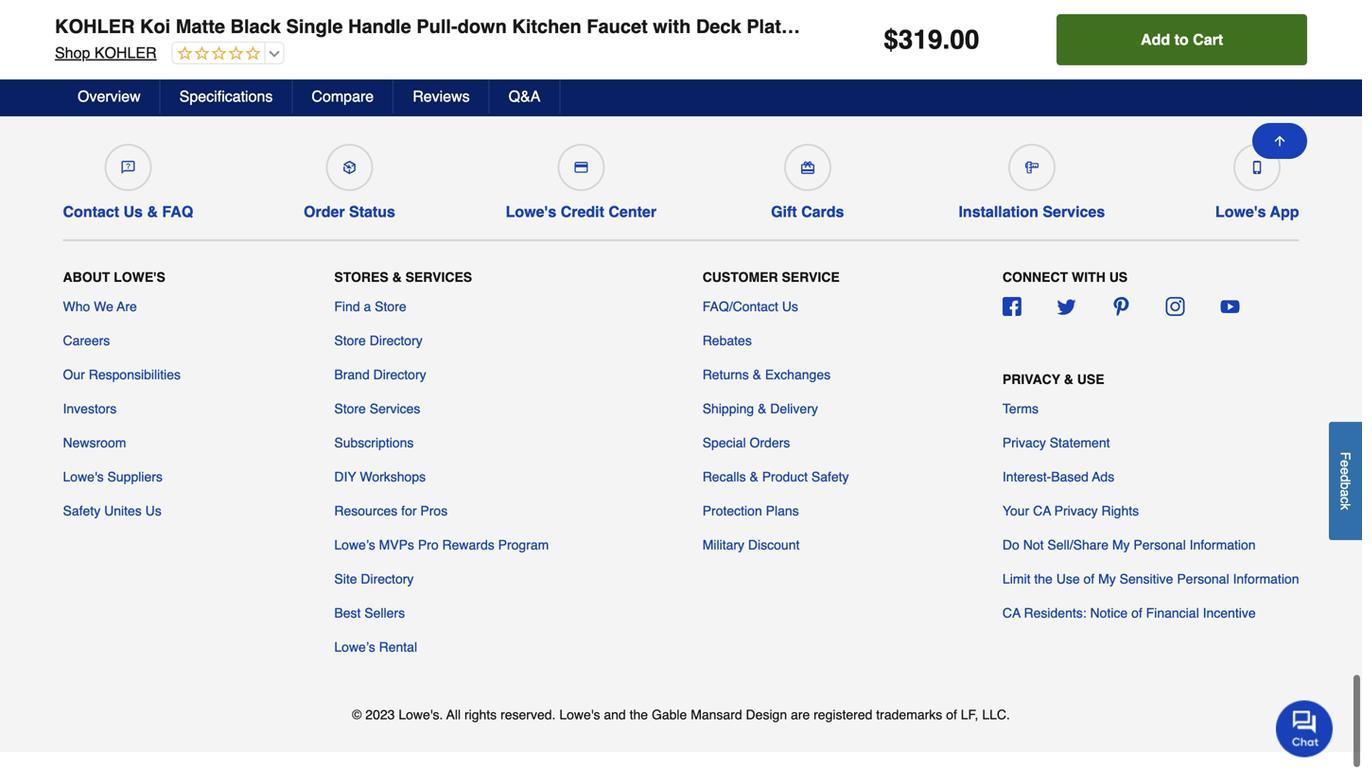 Task type: locate. For each thing, give the bounding box(es) containing it.
& up statement
[[1064, 373, 1074, 388]]

contact us & faq link
[[63, 137, 193, 222]]

$
[[884, 25, 899, 55]]

lowe's right reserved.
[[560, 708, 600, 723]]

1 vertical spatial my
[[1099, 572, 1116, 588]]

our responsibilities
[[63, 368, 181, 383]]

rewards
[[442, 538, 495, 554]]

1 vertical spatial use
[[1057, 572, 1080, 588]]

1 horizontal spatial the
[[1035, 572, 1053, 588]]

the left gable
[[630, 708, 648, 723]]

plate
[[747, 16, 792, 37]]

1 horizontal spatial a
[[1339, 490, 1354, 497]]

reviews button
[[394, 79, 490, 114]]

lowe's inside "link"
[[506, 204, 557, 221]]

1 vertical spatial a
[[1339, 490, 1354, 497]]

1 vertical spatial store
[[334, 334, 366, 349]]

chat invite button image
[[1277, 700, 1334, 758]]

lowe's for lowe's mvps pro rewards program
[[334, 538, 375, 554]]

1 vertical spatial lowe's
[[334, 641, 375, 656]]

1 vertical spatial safety
[[63, 504, 100, 519]]

terms
[[1003, 402, 1039, 417]]

1 vertical spatial directory
[[373, 368, 426, 383]]

services down brand directory link
[[370, 402, 421, 417]]

use for the
[[1057, 572, 1080, 588]]

2 horizontal spatial of
[[1132, 607, 1143, 622]]

0 vertical spatial a
[[364, 300, 371, 315]]

youtube image
[[1221, 298, 1240, 317]]

investors link
[[63, 400, 117, 419]]

1 vertical spatial personal
[[1178, 572, 1230, 588]]

cart
[[1193, 31, 1224, 48]]

compare button
[[293, 79, 394, 114]]

and left gable
[[604, 708, 626, 723]]

the right limit
[[1035, 572, 1053, 588]]

and right "plate"
[[797, 16, 831, 37]]

kohler koi matte black single handle pull-down kitchen faucet with deck plate and soap dispenser included
[[55, 16, 1062, 37]]

store for services
[[334, 402, 366, 417]]

safety
[[812, 470, 849, 485], [63, 504, 100, 519]]

e up d at bottom
[[1339, 460, 1354, 467]]

1 vertical spatial of
[[1132, 607, 1143, 622]]

1 vertical spatial privacy
[[1003, 436, 1046, 451]]

store up brand
[[334, 334, 366, 349]]

lowe's down best
[[334, 641, 375, 656]]

ca residents: notice of financial incentive
[[1003, 607, 1256, 622]]

use up statement
[[1078, 373, 1105, 388]]

your ca privacy rights link
[[1003, 502, 1140, 521]]

1 vertical spatial to
[[572, 71, 585, 86]]

reviews
[[413, 88, 470, 105]]

lowe's app link
[[1216, 137, 1300, 222]]

lowe's left the credit at left top
[[506, 204, 557, 221]]

with
[[1072, 271, 1106, 286]]

my up notice
[[1099, 572, 1116, 588]]

0 vertical spatial lowe's
[[334, 538, 375, 554]]

about lowe's
[[63, 271, 165, 286]]

and
[[797, 16, 831, 37], [604, 708, 626, 723]]

kohler up 'shop kohler'
[[55, 16, 135, 37]]

2 vertical spatial of
[[947, 708, 958, 723]]

lowe's.
[[399, 708, 443, 723]]

0 vertical spatial store
[[375, 300, 407, 315]]

& left delivery
[[758, 402, 767, 417]]

0 vertical spatial and
[[797, 16, 831, 37]]

of for my
[[1084, 572, 1095, 588]]

suppliers
[[107, 470, 163, 485]]

find a store link
[[334, 298, 407, 317]]

ca down limit
[[1003, 607, 1021, 622]]

services for store services
[[370, 402, 421, 417]]

2 vertical spatial directory
[[361, 572, 414, 588]]

a right the find
[[364, 300, 371, 315]]

store down "stores & services"
[[375, 300, 407, 315]]

& for returns & exchanges
[[753, 368, 762, 383]]

lowe's mvps pro rewards program link
[[334, 536, 549, 555]]

lowe's for lowe's rental
[[334, 641, 375, 656]]

my down rights
[[1113, 538, 1130, 554]]

us down customer service
[[782, 300, 799, 315]]

who
[[63, 300, 90, 315]]

2 lowe's from the top
[[334, 641, 375, 656]]

1 vertical spatial and
[[604, 708, 626, 723]]

rebates
[[703, 334, 752, 349]]

credit
[[561, 204, 605, 221]]

directory down store directory
[[373, 368, 426, 383]]

personal up the limit the use of my sensitive personal information
[[1134, 538, 1186, 554]]

interest-based ads link
[[1003, 468, 1115, 487]]

e up b
[[1339, 467, 1354, 475]]

do not sell/share my personal information link
[[1003, 536, 1256, 555]]

& right 'returns'
[[753, 368, 762, 383]]

mobile image
[[1251, 162, 1265, 175]]

2 e from the top
[[1339, 467, 1354, 475]]

protection plans
[[703, 504, 799, 519]]

q&a
[[509, 88, 541, 105]]

privacy up interest-
[[1003, 436, 1046, 451]]

to inside button
[[1175, 31, 1189, 48]]

privacy up sell/share
[[1055, 504, 1098, 519]]

to right ideas
[[572, 71, 585, 86]]

1 horizontal spatial ca
[[1034, 504, 1052, 519]]

us right unites
[[145, 504, 162, 519]]

ads
[[1093, 470, 1115, 485]]

0 horizontal spatial safety
[[63, 504, 100, 519]]

lowe's
[[506, 204, 557, 221], [1216, 204, 1267, 221], [114, 271, 165, 286], [63, 470, 104, 485], [560, 708, 600, 723]]

lowe's app
[[1216, 204, 1300, 221]]

0 vertical spatial the
[[1035, 572, 1053, 588]]

zero stars image
[[173, 45, 261, 63]]

& for recalls & product safety
[[750, 470, 759, 485]]

installation services link
[[959, 137, 1106, 222]]

to right add
[[1175, 31, 1189, 48]]

a inside button
[[1339, 490, 1354, 497]]

privacy
[[1003, 373, 1061, 388], [1003, 436, 1046, 451], [1055, 504, 1098, 519]]

diy
[[334, 470, 356, 485]]

shipping & delivery link
[[703, 400, 818, 419]]

personal up incentive
[[1178, 572, 1230, 588]]

services up connect with us
[[1043, 204, 1106, 221]]

0 horizontal spatial to
[[572, 71, 585, 86]]

& right stores
[[392, 271, 402, 286]]

of down sell/share
[[1084, 572, 1095, 588]]

safety unites us link
[[63, 502, 162, 521]]

stores
[[334, 271, 389, 286]]

store services link
[[334, 400, 421, 419]]

lowe's rental link
[[334, 639, 417, 658]]

of left lf,
[[947, 708, 958, 723]]

0 vertical spatial use
[[1078, 373, 1105, 388]]

0 horizontal spatial and
[[604, 708, 626, 723]]

store down brand
[[334, 402, 366, 417]]

use for &
[[1078, 373, 1105, 388]]

stores & services
[[334, 271, 472, 286]]

program
[[498, 538, 549, 554]]

.
[[943, 25, 950, 55]]

military
[[703, 538, 745, 554]]

0 vertical spatial services
[[1043, 204, 1106, 221]]

pull-
[[417, 16, 458, 37]]

directory up sellers
[[361, 572, 414, 588]]

safety right product
[[812, 470, 849, 485]]

sellers
[[365, 607, 405, 622]]

pros
[[421, 504, 448, 519]]

&
[[147, 204, 158, 221], [392, 271, 402, 286], [753, 368, 762, 383], [1064, 373, 1074, 388], [758, 402, 767, 417], [750, 470, 759, 485]]

us
[[1110, 271, 1128, 286]]

services for installation services
[[1043, 204, 1106, 221]]

gift cards link
[[767, 137, 849, 222]]

military discount
[[703, 538, 800, 554]]

1 vertical spatial us
[[782, 300, 799, 315]]

safety left unites
[[63, 504, 100, 519]]

0 horizontal spatial us
[[123, 204, 143, 221]]

a up k
[[1339, 490, 1354, 497]]

arrow up image
[[1273, 133, 1288, 149]]

1 horizontal spatial of
[[1084, 572, 1095, 588]]

privacy up terms link
[[1003, 373, 1061, 388]]

1 horizontal spatial to
[[1175, 31, 1189, 48]]

2 horizontal spatial us
[[782, 300, 799, 315]]

best sellers
[[334, 607, 405, 622]]

directory for site directory
[[361, 572, 414, 588]]

1 lowe's from the top
[[334, 538, 375, 554]]

faq/contact
[[703, 300, 779, 315]]

mvps
[[379, 538, 414, 554]]

store directory
[[334, 334, 423, 349]]

product
[[762, 470, 808, 485]]

instagram image
[[1167, 298, 1186, 317]]

1 vertical spatial the
[[630, 708, 648, 723]]

shop kohler
[[55, 44, 157, 62]]

us right contact
[[123, 204, 143, 221]]

lowe's left app
[[1216, 204, 1267, 221]]

your
[[1003, 504, 1030, 519]]

form
[[650, 40, 1052, 91]]

lowe's for lowe's suppliers
[[63, 470, 104, 485]]

the
[[1035, 572, 1053, 588], [630, 708, 648, 723]]

b
[[1339, 482, 1354, 490]]

credit card image
[[575, 162, 588, 175]]

ca right your
[[1034, 504, 1052, 519]]

based
[[1052, 470, 1089, 485]]

& right recalls
[[750, 470, 759, 485]]

1 horizontal spatial safety
[[812, 470, 849, 485]]

1 horizontal spatial and
[[797, 16, 831, 37]]

0 vertical spatial to
[[1175, 31, 1189, 48]]

0 vertical spatial us
[[123, 204, 143, 221]]

of right notice
[[1132, 607, 1143, 622]]

2 vertical spatial us
[[145, 504, 162, 519]]

rebates link
[[703, 332, 752, 351]]

statement
[[1050, 436, 1111, 451]]

0 horizontal spatial a
[[364, 300, 371, 315]]

0 vertical spatial of
[[1084, 572, 1095, 588]]

2 vertical spatial services
[[370, 402, 421, 417]]

1 vertical spatial ca
[[1003, 607, 1021, 622]]

1 e from the top
[[1339, 460, 1354, 467]]

lowe's down newsroom
[[63, 470, 104, 485]]

for
[[401, 504, 417, 519]]

q&a button
[[490, 79, 561, 114]]

0 vertical spatial personal
[[1134, 538, 1186, 554]]

0 vertical spatial privacy
[[1003, 373, 1061, 388]]

directory up brand directory link
[[370, 334, 423, 349]]

us for contact
[[123, 204, 143, 221]]

lowe's suppliers link
[[63, 468, 163, 487]]

kohler down koi at the top left of page
[[94, 44, 157, 62]]

returns
[[703, 368, 749, 383]]

services up find a store
[[406, 271, 472, 286]]

lowe's up site
[[334, 538, 375, 554]]

1 horizontal spatial us
[[145, 504, 162, 519]]

status
[[349, 204, 396, 221]]

shipping
[[703, 402, 754, 417]]

use down sell/share
[[1057, 572, 1080, 588]]

shipping & delivery
[[703, 402, 818, 417]]

2 vertical spatial store
[[334, 402, 366, 417]]

0 horizontal spatial the
[[630, 708, 648, 723]]

safety unites us
[[63, 504, 162, 519]]

0 vertical spatial directory
[[370, 334, 423, 349]]

$ 319 . 00
[[884, 25, 980, 55]]



Task type: vqa. For each thing, say whether or not it's contained in the screenshot.
topmost in-
no



Task type: describe. For each thing, give the bounding box(es) containing it.
best sellers link
[[334, 605, 405, 624]]

who we are
[[63, 300, 137, 315]]

0 vertical spatial kohler
[[55, 16, 135, 37]]

recalls & product safety
[[703, 470, 849, 485]]

protection
[[703, 504, 763, 519]]

rights
[[1102, 504, 1140, 519]]

limit
[[1003, 572, 1031, 588]]

sensitive
[[1120, 572, 1174, 588]]

brand
[[334, 368, 370, 383]]

llc.
[[983, 708, 1011, 723]]

rental
[[379, 641, 417, 656]]

f e e d b a c k button
[[1330, 422, 1363, 540]]

319
[[899, 25, 943, 55]]

contact
[[63, 204, 119, 221]]

installation
[[959, 204, 1039, 221]]

trademarks
[[877, 708, 943, 723]]

returns & exchanges link
[[703, 366, 831, 385]]

dimensions image
[[1026, 162, 1039, 175]]

protection plans link
[[703, 502, 799, 521]]

soap
[[836, 16, 883, 37]]

facebook image
[[1003, 298, 1022, 317]]

& for stores & services
[[392, 271, 402, 286]]

who we are link
[[63, 298, 137, 317]]

0 vertical spatial ca
[[1034, 504, 1052, 519]]

discount
[[748, 538, 800, 554]]

special orders
[[703, 436, 790, 451]]

order status
[[304, 204, 396, 221]]

1 vertical spatial kohler
[[94, 44, 157, 62]]

directory for store directory
[[370, 334, 423, 349]]

faq/contact us link
[[703, 298, 799, 317]]

recalls & product safety link
[[703, 468, 849, 487]]

responsibilities
[[89, 368, 181, 383]]

pro
[[418, 538, 439, 554]]

lowe's credit center
[[506, 204, 657, 221]]

0 vertical spatial safety
[[812, 470, 849, 485]]

site directory
[[334, 572, 414, 588]]

rights
[[465, 708, 497, 723]]

we've got ideas to share.
[[469, 71, 628, 86]]

0 horizontal spatial ca
[[1003, 607, 1021, 622]]

gift card image
[[801, 162, 815, 175]]

black
[[230, 16, 281, 37]]

1 vertical spatial information
[[1234, 572, 1300, 588]]

of for financial
[[1132, 607, 1143, 622]]

newsroom
[[63, 436, 126, 451]]

military discount link
[[703, 536, 800, 555]]

& for privacy & use
[[1064, 373, 1074, 388]]

store for directory
[[334, 334, 366, 349]]

& left faq
[[147, 204, 158, 221]]

workshops
[[360, 470, 426, 485]]

ideas
[[535, 71, 569, 86]]

special
[[703, 436, 746, 451]]

privacy for privacy & use
[[1003, 373, 1061, 388]]

us for faq/contact
[[782, 300, 799, 315]]

koi
[[140, 16, 171, 37]]

resources for pros link
[[334, 502, 448, 521]]

privacy & use
[[1003, 373, 1105, 388]]

lowe's up are
[[114, 271, 165, 286]]

faq/contact us
[[703, 300, 799, 315]]

subscriptions
[[334, 436, 414, 451]]

careers
[[63, 334, 110, 349]]

lowe's for lowe's credit center
[[506, 204, 557, 221]]

lowe's suppliers
[[63, 470, 163, 485]]

app
[[1271, 204, 1300, 221]]

add to cart
[[1141, 31, 1224, 48]]

gift
[[771, 204, 797, 221]]

personal inside do not sell/share my personal information link
[[1134, 538, 1186, 554]]

order
[[304, 204, 345, 221]]

lowe's for lowe's app
[[1216, 204, 1267, 221]]

f e e d b a c k
[[1339, 452, 1354, 510]]

investors
[[63, 402, 117, 417]]

0 vertical spatial my
[[1113, 538, 1130, 554]]

specifications
[[180, 88, 273, 105]]

0 horizontal spatial of
[[947, 708, 958, 723]]

pinterest image
[[1112, 298, 1131, 317]]

limit the use of my sensitive personal information link
[[1003, 571, 1300, 589]]

faucet
[[587, 16, 648, 37]]

with
[[653, 16, 691, 37]]

installation services
[[959, 204, 1106, 221]]

brand directory
[[334, 368, 426, 383]]

connect
[[1003, 271, 1069, 286]]

down
[[458, 16, 507, 37]]

ca residents: notice of financial incentive link
[[1003, 605, 1256, 624]]

1 vertical spatial services
[[406, 271, 472, 286]]

share.
[[589, 71, 628, 86]]

personal inside limit the use of my sensitive personal information link
[[1178, 572, 1230, 588]]

privacy statement
[[1003, 436, 1111, 451]]

twitter image
[[1058, 298, 1076, 317]]

& for shipping & delivery
[[758, 402, 767, 417]]

customer care image
[[122, 162, 135, 175]]

residents:
[[1024, 607, 1087, 622]]

registered
[[814, 708, 873, 723]]

best
[[334, 607, 361, 622]]

overview button
[[59, 79, 161, 114]]

mansard
[[691, 708, 743, 723]]

privacy statement link
[[1003, 434, 1111, 453]]

© 2023 lowe's. all rights reserved. lowe's and the gable mansard design are registered trademarks of lf, llc.
[[352, 708, 1011, 723]]

the inside limit the use of my sensitive personal information link
[[1035, 572, 1053, 588]]

unites
[[104, 504, 142, 519]]

interest-based ads
[[1003, 470, 1115, 485]]

diy workshops link
[[334, 468, 426, 487]]

all
[[447, 708, 461, 723]]

store services
[[334, 402, 421, 417]]

2 vertical spatial privacy
[[1055, 504, 1098, 519]]

add
[[1141, 31, 1171, 48]]

directory for brand directory
[[373, 368, 426, 383]]

exchanges
[[765, 368, 831, 383]]

0 vertical spatial information
[[1190, 538, 1256, 554]]

privacy for privacy statement
[[1003, 436, 1046, 451]]

pickup image
[[343, 162, 356, 175]]

sell/share
[[1048, 538, 1109, 554]]

store directory link
[[334, 332, 423, 351]]

do
[[1003, 538, 1020, 554]]



